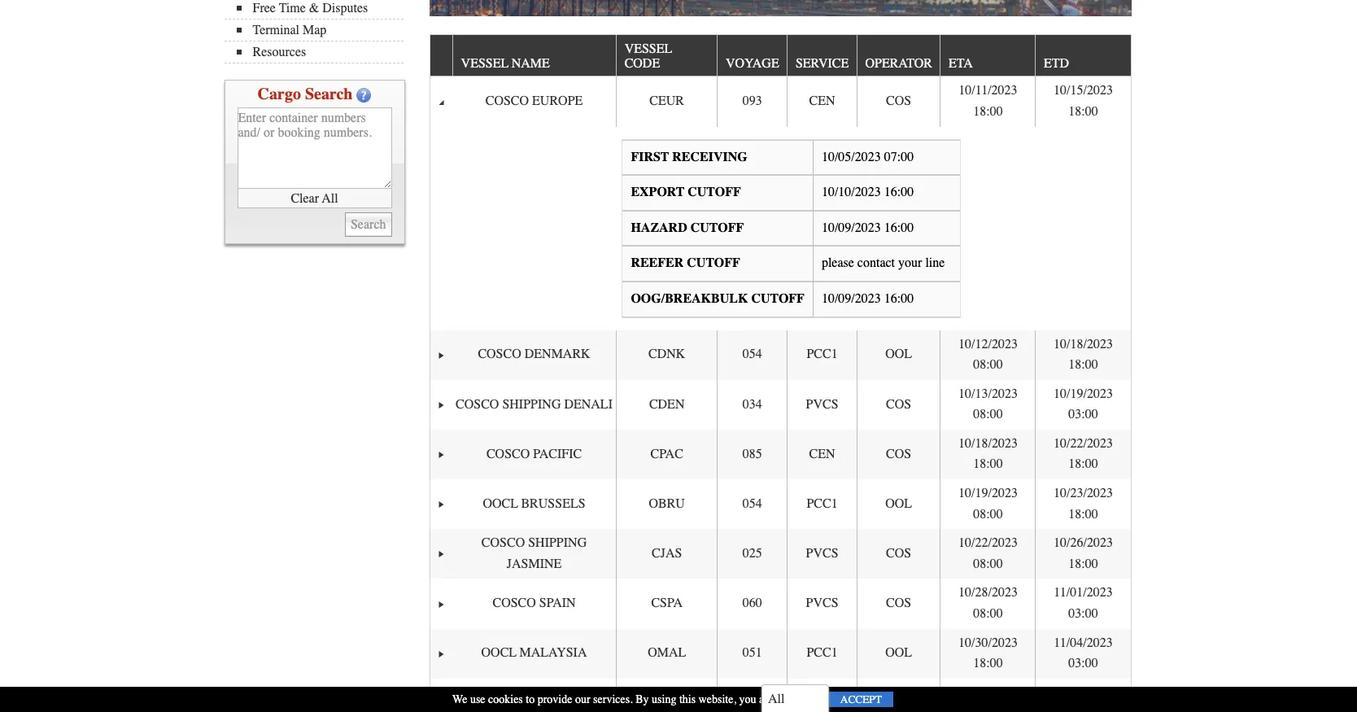 Task type: locate. For each thing, give the bounding box(es) containing it.
2 pvcs from the top
[[806, 546, 839, 561]]

oocl brussels cell
[[453, 480, 616, 529]]

18:00 down 11/05/2023
[[1069, 706, 1099, 712]]

cen down service
[[810, 94, 836, 108]]

18:00 down 10/30/2023 at the bottom of page
[[974, 656, 1004, 671]]

oocl for oocl brussels
[[483, 497, 518, 511]]

row containing 10/19/2023 08:00
[[431, 480, 1131, 529]]

cosco left spain
[[493, 596, 536, 611]]

vessel left name
[[461, 56, 509, 71]]

0 vertical spatial all
[[322, 191, 338, 206]]

Enter container numbers and/ or booking numbers.  text field
[[237, 107, 392, 189]]

18:00 inside the 10/30/2023 18:00
[[974, 656, 1004, 671]]

0 vertical spatial pcc1
[[807, 347, 838, 362]]

omal
[[648, 646, 686, 661]]

08:00 inside 10/19/2023 08:00
[[974, 507, 1004, 522]]

1 horizontal spatial 11/01/2023
[[1055, 586, 1113, 600]]

054 for cdnk
[[743, 347, 763, 362]]

085 cell
[[717, 430, 787, 480]]

1 pcc1 cell from the top
[[787, 330, 857, 380]]

10/19/2023 up the '10/22/2023 08:00' at the right bottom of the page
[[959, 486, 1018, 501]]

10/11/2023
[[959, 83, 1018, 98]]

11/01/2023 inside cell
[[959, 685, 1018, 700]]

1 to from the left
[[526, 693, 535, 707]]

9 row from the top
[[431, 629, 1131, 679]]

10/26/2023 18:00 cell
[[1036, 529, 1131, 579]]

ool for 10/12/2023
[[886, 347, 913, 362]]

cen cell right agree
[[787, 679, 857, 712]]

cosco down cosco denmark cell
[[456, 397, 499, 412]]

service
[[796, 56, 849, 71]]

accept
[[841, 694, 882, 706]]

10/22/2023 down 10/19/2023 03:00 cell
[[1054, 436, 1114, 451]]

18:00 for 11/01/2023 18:00 cell
[[974, 706, 1004, 712]]

10/18/2023 18:00 cell up 10/19/2023 08:00
[[941, 430, 1036, 480]]

brussels
[[521, 497, 586, 511]]

all right 095
[[769, 692, 785, 707]]

cosco shipping denali cell
[[453, 380, 616, 430]]

None submit
[[345, 212, 392, 237]]

18:00 inside 10/11/2023 18:00
[[974, 104, 1004, 119]]

3 cos from the top
[[887, 447, 912, 461]]

6 cos cell from the top
[[857, 679, 941, 712]]

18:00 inside 11/05/2023 18:00
[[1069, 706, 1099, 712]]

cos cell for 10/13/2023
[[857, 380, 941, 430]]

2 vertical spatial pcc1 cell
[[787, 629, 857, 679]]

cutoff for hazard cutoff
[[691, 220, 744, 235]]

cosco inside "cell"
[[486, 94, 529, 108]]

receiving
[[673, 149, 748, 164]]

054 cell
[[717, 330, 787, 380], [717, 480, 787, 529]]

1 vertical spatial ool
[[886, 497, 913, 511]]

2 cos cell from the top
[[857, 380, 941, 430]]

10/19/2023 up 10/22/2023 18:00
[[1054, 386, 1114, 401]]

18:00 for 10/11/2023 18:00 'cell' in the right of the page
[[974, 104, 1004, 119]]

pvcs cell for 025
[[787, 529, 857, 579]]

4 08:00 from the top
[[974, 557, 1004, 571]]

1 vertical spatial pcc1
[[807, 497, 838, 511]]

7 row from the top
[[431, 529, 1131, 579]]

cosco up jasmine
[[482, 536, 525, 551]]

03:00 down 11/04/2023
[[1069, 656, 1099, 671]]

pvcs cell right 060
[[787, 579, 857, 629]]

2 vertical spatial 03:00
[[1069, 656, 1099, 671]]

2 10/09/2023 16:00 from the top
[[822, 291, 914, 306]]

10/19/2023 for 08:00
[[959, 486, 1018, 501]]

03:00
[[1069, 407, 1099, 422], [1069, 607, 1099, 621], [1069, 656, 1099, 671]]

cosco for cosco europe
[[486, 94, 529, 108]]

08:00 inside the '10/22/2023 08:00'
[[974, 557, 1004, 571]]

3 pcc1 cell from the top
[[787, 629, 857, 679]]

pvcs right '034'
[[806, 397, 839, 412]]

1 vertical spatial 10/19/2023
[[959, 486, 1018, 501]]

cosco denmark
[[478, 347, 591, 362]]

18:00 for 10/23/2023 18:00 cell on the right bottom of page
[[1069, 507, 1099, 522]]

cutoff for export cutoff
[[688, 185, 741, 200]]

cosco inside cell
[[478, 347, 522, 362]]

10/18/2023 18:00 cell up 10/19/2023 03:00
[[1036, 330, 1131, 380]]

4 cos cell from the top
[[857, 529, 941, 579]]

1 horizontal spatial 10/19/2023
[[1054, 386, 1114, 401]]

ceur
[[650, 94, 685, 108]]

10/12/2023 08:00 cell
[[941, 330, 1036, 380]]

eta link
[[949, 50, 981, 76]]

11/01/2023 down the 10/26/2023 18:00 cell
[[1055, 586, 1113, 600]]

18:00 up 10/19/2023 08:00
[[974, 457, 1004, 472]]

cosco for cosco pacific
[[487, 447, 530, 461]]

2 to from the left
[[787, 693, 796, 707]]

ceur cell
[[616, 77, 717, 127]]

3 ool cell from the top
[[857, 629, 941, 679]]

2 054 from the top
[[743, 497, 763, 511]]

18:00 inside 10/23/2023 18:00
[[1069, 507, 1099, 522]]

oocl malaysia cell
[[453, 629, 616, 679]]

0 horizontal spatial 10/22/2023
[[959, 536, 1018, 551]]

0 vertical spatial pcc1 cell
[[787, 330, 857, 380]]

1 cen cell from the top
[[787, 77, 857, 127]]

08:00 down 10/12/2023
[[974, 357, 1004, 372]]

0 horizontal spatial 10/18/2023 18:00
[[959, 436, 1018, 472]]

10/09/2023 down 10/10/2023
[[822, 220, 882, 235]]

054 down 085 'cell'
[[743, 497, 763, 511]]

08:00 inside '10/12/2023 08:00'
[[974, 357, 1004, 372]]

18:00 inside 10/26/2023 18:00
[[1069, 557, 1099, 571]]

2 054 cell from the top
[[717, 480, 787, 529]]

18:00 down 10/30/2023 18:00 cell
[[974, 706, 1004, 712]]

1 08:00 from the top
[[974, 357, 1004, 372]]

cos for 11/01/2023
[[887, 696, 912, 710]]

18:00 for the 10/26/2023 18:00 cell
[[1069, 557, 1099, 571]]

shipping inside cosco shipping denali cell
[[503, 397, 561, 412]]

10/19/2023 03:00
[[1054, 386, 1114, 422]]

0 vertical spatial ool
[[886, 347, 913, 362]]

1 03:00 from the top
[[1069, 407, 1099, 422]]

0 horizontal spatial 10/18/2023
[[959, 436, 1018, 451]]

0 horizontal spatial all
[[322, 191, 338, 206]]

reefer
[[631, 256, 684, 271]]

6 cos from the top
[[887, 696, 912, 710]]

1 vertical spatial 03:00
[[1069, 607, 1099, 621]]

2 10/09/2023 from the top
[[822, 291, 882, 306]]

pvcs right 025
[[806, 546, 839, 561]]

please contact your line
[[822, 256, 946, 271]]

1 vertical spatial pcc1 cell
[[787, 480, 857, 529]]

oocl malaysia
[[482, 646, 587, 661]]

10/09/2023 for hazard cutoff
[[822, 220, 882, 235]]

2 16:00 from the top
[[885, 220, 914, 235]]

menu bar containing free time & disputes
[[224, 0, 412, 64]]

03:00 up 11/04/2023
[[1069, 607, 1099, 621]]

3 pvcs from the top
[[806, 596, 839, 611]]

0 vertical spatial 10/18/2023 18:00
[[1054, 337, 1114, 372]]

3 03:00 from the top
[[1069, 656, 1099, 671]]

denali
[[565, 397, 613, 412]]

3 16:00 from the top
[[885, 291, 914, 306]]

vessel name link
[[461, 50, 558, 76]]

1 horizontal spatial vessel
[[625, 41, 672, 56]]

3 cen from the top
[[810, 696, 836, 710]]

shipping
[[503, 397, 561, 412], [529, 536, 587, 551]]

03:00 inside 11/04/2023 03:00
[[1069, 656, 1099, 671]]

1 pcc1 from the top
[[807, 347, 838, 362]]

0 vertical spatial 10/18/2023
[[1054, 337, 1114, 351]]

1 cen from the top
[[810, 94, 836, 108]]

0 vertical spatial 10/18/2023 18:00 cell
[[1036, 330, 1131, 380]]

cosco shipping denali
[[456, 397, 613, 412]]

2 row from the top
[[431, 77, 1131, 127]]

1 054 from the top
[[743, 347, 763, 362]]

all
[[322, 191, 338, 206], [769, 692, 785, 707]]

cargo search
[[258, 85, 353, 103]]

1 054 cell from the top
[[717, 330, 787, 380]]

vessel
[[625, 41, 672, 56], [461, 56, 509, 71]]

pvcs right 060
[[806, 596, 839, 611]]

0 vertical spatial 10/19/2023
[[1054, 386, 1114, 401]]

10/22/2023 for 18:00
[[1054, 436, 1114, 451]]

2 ool cell from the top
[[857, 480, 941, 529]]

07:00
[[885, 149, 914, 164]]

cosco left 'denmark'
[[478, 347, 522, 362]]

jasmine
[[507, 557, 562, 571]]

time
[[279, 1, 306, 15]]

ool cell for 10/12/2023
[[857, 330, 941, 380]]

0 vertical spatial cen cell
[[787, 77, 857, 127]]

cutoff for oog/breakbulk cutoff
[[752, 291, 805, 306]]

1 vertical spatial ool cell
[[857, 480, 941, 529]]

10/18/2023 18:00 down 10/13/2023 08:00 cell
[[959, 436, 1018, 472]]

0 vertical spatial oocl
[[483, 497, 518, 511]]

10/18/2023 down 10/13/2023 08:00 cell
[[959, 436, 1018, 451]]

034 cell
[[717, 380, 787, 430]]

pvcs cell for 034
[[787, 380, 857, 430]]

0 vertical spatial 16:00
[[885, 185, 914, 200]]

1 pvcs cell from the top
[[787, 380, 857, 430]]

5 cos cell from the top
[[857, 579, 941, 629]]

cosco for cosco shipping jasmine
[[482, 536, 525, 551]]

1 horizontal spatial 10/18/2023 18:00
[[1054, 337, 1114, 372]]

shipping inside cosco shipping jasmine
[[529, 536, 587, 551]]

cosco oceania cell
[[453, 679, 616, 712]]

1 pvcs from the top
[[806, 397, 839, 412]]

11/01/2023 for 03:00
[[1055, 586, 1113, 600]]

oocl up cookies
[[482, 646, 517, 661]]

0 horizontal spatial to
[[526, 693, 535, 707]]

pcc1 cell
[[787, 330, 857, 380], [787, 480, 857, 529], [787, 629, 857, 679]]

5 08:00 from the top
[[974, 607, 1004, 621]]

18:00 down 10/23/2023 at the bottom
[[1069, 507, 1099, 522]]

coce cell
[[616, 679, 717, 712]]

3 row from the top
[[431, 330, 1131, 380]]

pcc1 cell for omal
[[787, 629, 857, 679]]

pvcs
[[806, 397, 839, 412], [806, 546, 839, 561], [806, 596, 839, 611]]

pcc1 for 10/12/2023
[[807, 347, 838, 362]]

1 10/09/2023 16:00 from the top
[[822, 220, 914, 235]]

vessel up ceur
[[625, 41, 672, 56]]

menu bar
[[224, 0, 412, 64]]

free time & disputes terminal map resources
[[253, 1, 368, 59]]

cos cell
[[857, 77, 941, 127], [857, 380, 941, 430], [857, 430, 941, 480], [857, 529, 941, 579], [857, 579, 941, 629], [857, 679, 941, 712]]

1 16:00 from the top
[[885, 185, 914, 200]]

cargo
[[258, 85, 301, 103]]

0 vertical spatial 10/22/2023
[[1054, 436, 1114, 451]]

1 ool from the top
[[886, 347, 913, 362]]

10/22/2023 down 10/19/2023 08:00 cell
[[959, 536, 1018, 551]]

accept button
[[829, 692, 894, 707]]

1 vertical spatial cen cell
[[787, 430, 857, 480]]

11/05/2023
[[1055, 685, 1113, 700]]

5 row from the top
[[431, 430, 1131, 480]]

1 cos cell from the top
[[857, 77, 941, 127]]

row containing 11/01/2023 18:00
[[431, 679, 1131, 712]]

row group
[[431, 77, 1131, 712]]

2 vertical spatial cen
[[810, 696, 836, 710]]

2 pvcs cell from the top
[[787, 529, 857, 579]]

0 vertical spatial 10/09/2023
[[822, 220, 882, 235]]

code
[[625, 56, 660, 71]]

voyage
[[726, 56, 780, 71]]

vessel for name
[[461, 56, 509, 71]]

1 vertical spatial 10/18/2023
[[959, 436, 1018, 451]]

4 cos from the top
[[887, 546, 912, 561]]

08:00
[[974, 357, 1004, 372], [974, 407, 1004, 422], [974, 507, 1004, 522], [974, 557, 1004, 571], [974, 607, 1004, 621]]

2 vertical spatial 16:00
[[885, 291, 914, 306]]

18:00
[[974, 104, 1004, 119], [1069, 104, 1099, 119], [1069, 357, 1099, 372], [974, 457, 1004, 472], [1069, 457, 1099, 472], [1069, 507, 1099, 522], [1069, 557, 1099, 571], [974, 656, 1004, 671], [974, 706, 1004, 712], [1069, 706, 1099, 712]]

10/09/2023
[[822, 220, 882, 235], [822, 291, 882, 306]]

2 03:00 from the top
[[1069, 607, 1099, 621]]

tree grid
[[431, 35, 1131, 712]]

10/23/2023
[[1054, 486, 1114, 501]]

10/13/2023 08:00 cell
[[941, 380, 1036, 430]]

vessel code
[[625, 41, 672, 71]]

10/18/2023 18:00 up 10/19/2023 03:00
[[1054, 337, 1114, 372]]

2 vertical spatial cen cell
[[787, 679, 857, 712]]

1 horizontal spatial 10/18/2023
[[1054, 337, 1114, 351]]

to left this.
[[787, 693, 796, 707]]

shipping for denali
[[503, 397, 561, 412]]

18:00 down '10/26/2023'
[[1069, 557, 1099, 571]]

2 pcc1 cell from the top
[[787, 480, 857, 529]]

oocl left brussels in the bottom left of the page
[[483, 497, 518, 511]]

2 vertical spatial pcc1
[[807, 646, 838, 661]]

cen cell
[[787, 77, 857, 127], [787, 430, 857, 480], [787, 679, 857, 712]]

10/09/2023 down please
[[822, 291, 882, 306]]

0 vertical spatial ool cell
[[857, 330, 941, 380]]

pvcs cell right 025
[[787, 529, 857, 579]]

085
[[743, 447, 763, 461]]

to
[[526, 693, 535, 707], [787, 693, 796, 707]]

contact
[[858, 256, 896, 271]]

1 vertical spatial pvcs
[[806, 546, 839, 561]]

2 vertical spatial ool cell
[[857, 629, 941, 679]]

18:00 inside 10/22/2023 18:00
[[1069, 457, 1099, 472]]

cosco for cosco shipping denali
[[456, 397, 499, 412]]

3 cos cell from the top
[[857, 430, 941, 480]]

cos for 10/11/2023
[[887, 94, 912, 108]]

0 vertical spatial 11/01/2023
[[1055, 586, 1113, 600]]

0 horizontal spatial 11/01/2023
[[959, 685, 1018, 700]]

cen cell right 085
[[787, 430, 857, 480]]

2 08:00 from the top
[[974, 407, 1004, 422]]

10/19/2023 08:00 cell
[[941, 480, 1036, 529]]

18:00 down 10/11/2023 on the right top of page
[[974, 104, 1004, 119]]

08:00 for 10/28/2023 08:00
[[974, 607, 1004, 621]]

2 pcc1 from the top
[[807, 497, 838, 511]]

obru
[[649, 497, 685, 511]]

1 vertical spatial 10/09/2023
[[822, 291, 882, 306]]

054 cell up '034'
[[717, 330, 787, 380]]

cos
[[887, 94, 912, 108], [887, 397, 912, 412], [887, 447, 912, 461], [887, 546, 912, 561], [887, 596, 912, 611], [887, 696, 912, 710]]

line
[[926, 256, 946, 271]]

row containing 10/12/2023 08:00
[[431, 330, 1131, 380]]

054 up '034'
[[743, 347, 763, 362]]

08:00 inside 10/28/2023 08:00
[[974, 607, 1004, 621]]

08:00 inside 10/13/2023 08:00
[[974, 407, 1004, 422]]

18:00 inside 11/01/2023 18:00
[[974, 706, 1004, 712]]

cjas cell
[[616, 529, 717, 579]]

2 cos from the top
[[887, 397, 912, 412]]

shipping down cosco denmark cell
[[503, 397, 561, 412]]

cutoff
[[688, 185, 741, 200], [691, 220, 744, 235], [687, 256, 741, 271], [752, 291, 805, 306]]

1 vertical spatial oocl
[[482, 646, 517, 661]]

10/30/2023 18:00 cell
[[941, 629, 1036, 679]]

0 vertical spatial 03:00
[[1069, 407, 1099, 422]]

all inside 'button'
[[322, 191, 338, 206]]

pvcs cell right '034'
[[787, 380, 857, 430]]

0 horizontal spatial 10/19/2023
[[959, 486, 1018, 501]]

cden cell
[[616, 380, 717, 430]]

11/04/2023 03:00 cell
[[1036, 629, 1131, 679]]

1 vertical spatial shipping
[[529, 536, 587, 551]]

ool cell for 10/30/2023
[[857, 629, 941, 679]]

1 horizontal spatial all
[[769, 692, 785, 707]]

cosco inside cosco shipping jasmine
[[482, 536, 525, 551]]

ool for 10/30/2023
[[886, 646, 913, 661]]

0 vertical spatial pvcs
[[806, 397, 839, 412]]

10/15/2023 18:00
[[1054, 83, 1114, 119]]

08:00 down '10/13/2023'
[[974, 407, 1004, 422]]

18:00 up 10/19/2023 03:00
[[1069, 357, 1099, 372]]

1 vertical spatial 16:00
[[885, 220, 914, 235]]

16:00 down the "your"
[[885, 291, 914, 306]]

08:00 down 10/28/2023
[[974, 607, 1004, 621]]

1 cos from the top
[[887, 94, 912, 108]]

cen left accept
[[810, 696, 836, 710]]

cosco for cosco denmark
[[478, 347, 522, 362]]

10/18/2023 up 10/19/2023 03:00
[[1054, 337, 1114, 351]]

1 vertical spatial 10/22/2023
[[959, 536, 1018, 551]]

2 cen cell from the top
[[787, 430, 857, 480]]

pvcs cell
[[787, 380, 857, 430], [787, 529, 857, 579], [787, 579, 857, 629]]

1 vertical spatial 054
[[743, 497, 763, 511]]

10/09/2023 16:00
[[822, 220, 914, 235], [822, 291, 914, 306]]

2 vertical spatial pvcs
[[806, 596, 839, 611]]

5 cos from the top
[[887, 596, 912, 611]]

18:00 inside 10/15/2023 18:00
[[1069, 104, 1099, 119]]

3 pvcs cell from the top
[[787, 579, 857, 629]]

16:00
[[885, 185, 914, 200], [885, 220, 914, 235], [885, 291, 914, 306]]

hazard
[[631, 220, 688, 235]]

europe
[[532, 94, 583, 108]]

1 vertical spatial 11/01/2023
[[959, 685, 1018, 700]]

pcc1
[[807, 347, 838, 362], [807, 497, 838, 511], [807, 646, 838, 661]]

pacific
[[533, 447, 582, 461]]

1 vertical spatial cen
[[810, 447, 836, 461]]

10/12/2023 08:00
[[959, 337, 1018, 372]]

054 for obru
[[743, 497, 763, 511]]

0 vertical spatial cen
[[810, 94, 836, 108]]

10 row from the top
[[431, 679, 1131, 712]]

cosco
[[486, 94, 529, 108], [478, 347, 522, 362], [456, 397, 499, 412], [487, 447, 530, 461], [482, 536, 525, 551], [493, 596, 536, 611], [482, 696, 525, 710]]

vessel name
[[461, 56, 550, 71]]

0 vertical spatial 054
[[743, 347, 763, 362]]

3 cen cell from the top
[[787, 679, 857, 712]]

2 vertical spatial ool
[[886, 646, 913, 661]]

10/18/2023 18:00 cell
[[1036, 330, 1131, 380], [941, 430, 1036, 480]]

cosco right we
[[482, 696, 525, 710]]

08:00 up the '10/22/2023 08:00' at the right bottom of the page
[[974, 507, 1004, 522]]

6 row from the top
[[431, 480, 1131, 529]]

free time & disputes link
[[237, 1, 403, 15]]

03:00 for 10/19/2023 03:00
[[1069, 407, 1099, 422]]

18:00 up 10/23/2023 at the bottom
[[1069, 457, 1099, 472]]

3 ool from the top
[[886, 646, 913, 661]]

shipping up jasmine
[[529, 536, 587, 551]]

1 vertical spatial 10/18/2023 18:00
[[959, 436, 1018, 472]]

054 cell up 025
[[717, 480, 787, 529]]

1 horizontal spatial to
[[787, 693, 796, 707]]

cosco down vessel name
[[486, 94, 529, 108]]

cutoff for reefer cutoff
[[687, 256, 741, 271]]

11/04/2023 03:00
[[1055, 636, 1113, 671]]

cosco left pacific
[[487, 447, 530, 461]]

pcc1 cell for obru
[[787, 480, 857, 529]]

0 horizontal spatial vessel
[[461, 56, 509, 71]]

10/09/2023 16:00 for hazard cutoff
[[822, 220, 914, 235]]

cen right 085
[[810, 447, 836, 461]]

10/15/2023
[[1054, 83, 1114, 98]]

oocl for oocl malaysia
[[482, 646, 517, 661]]

provide
[[538, 693, 573, 707]]

10/22/2023 for 08:00
[[959, 536, 1018, 551]]

3 08:00 from the top
[[974, 507, 1004, 522]]

search
[[305, 85, 353, 103]]

10/09/2023 16:00 down the contact
[[822, 291, 914, 306]]

16:00 for oog/breakbulk cutoff
[[885, 291, 914, 306]]

ool cell for 10/19/2023
[[857, 480, 941, 529]]

2 cen from the top
[[810, 447, 836, 461]]

4 row from the top
[[431, 380, 1131, 430]]

03:00 inside 11/01/2023 03:00
[[1069, 607, 1099, 621]]

0 vertical spatial 054 cell
[[717, 330, 787, 380]]

11/01/2023 inside cell
[[1055, 586, 1113, 600]]

10/19/2023 03:00 cell
[[1036, 380, 1131, 430]]

11/01/2023 down 10/30/2023 18:00 cell
[[959, 685, 1018, 700]]

1 vertical spatial 054 cell
[[717, 480, 787, 529]]

all right clear
[[322, 191, 338, 206]]

8 row from the top
[[431, 579, 1131, 629]]

10/09/2023 for oog/breakbulk cutoff
[[822, 291, 882, 306]]

cen
[[810, 94, 836, 108], [810, 447, 836, 461], [810, 696, 836, 710]]

cosco europe cell
[[453, 77, 616, 127]]

cen cell for 085
[[787, 430, 857, 480]]

1 ool cell from the top
[[857, 330, 941, 380]]

16:00 down the 07:00
[[885, 185, 914, 200]]

3 pcc1 from the top
[[807, 646, 838, 661]]

oog/breakbulk
[[631, 291, 749, 306]]

2 ool from the top
[[886, 497, 913, 511]]

cosco denmark cell
[[453, 330, 616, 380]]

1 vertical spatial 10/09/2023 16:00
[[822, 291, 914, 306]]

1 vertical spatial all
[[769, 692, 785, 707]]

10/09/2023 16:00 down 10/10/2023 16:00
[[822, 220, 914, 235]]

cos for 10/13/2023
[[887, 397, 912, 412]]

025
[[743, 546, 763, 561]]

1 row from the top
[[431, 35, 1131, 77]]

this
[[680, 693, 696, 707]]

03:00 inside 10/19/2023 03:00
[[1069, 407, 1099, 422]]

to right cookies
[[526, 693, 535, 707]]

1 10/09/2023 from the top
[[822, 220, 882, 235]]

18:00 for 11/05/2023 18:00 cell
[[1069, 706, 1099, 712]]

cosco pacific cell
[[453, 430, 616, 480]]

cdnk cell
[[616, 330, 717, 380]]

cen cell down service
[[787, 77, 857, 127]]

1 horizontal spatial 10/22/2023
[[1054, 436, 1114, 451]]

cos cell for 11/01/2023
[[857, 679, 941, 712]]

0 vertical spatial 10/09/2023 16:00
[[822, 220, 914, 235]]

10/05/2023 07:00
[[822, 149, 914, 164]]

18:00 down 10/15/2023
[[1069, 104, 1099, 119]]

08:00 up 10/28/2023
[[974, 557, 1004, 571]]

16:00 up the "your"
[[885, 220, 914, 235]]

0 vertical spatial shipping
[[503, 397, 561, 412]]

oocl
[[483, 497, 518, 511], [482, 646, 517, 661]]

row
[[431, 35, 1131, 77], [431, 77, 1131, 127], [431, 330, 1131, 380], [431, 380, 1131, 430], [431, 430, 1131, 480], [431, 480, 1131, 529], [431, 529, 1131, 579], [431, 579, 1131, 629], [431, 629, 1131, 679], [431, 679, 1131, 712]]

03:00 up 10/22/2023 18:00
[[1069, 407, 1099, 422]]

export
[[631, 185, 685, 200]]

ool cell
[[857, 330, 941, 380], [857, 480, 941, 529], [857, 629, 941, 679]]

10/26/2023
[[1054, 536, 1114, 551]]



Task type: describe. For each thing, give the bounding box(es) containing it.
10/19/2023 for 03:00
[[1054, 386, 1114, 401]]

10/22/2023 18:00
[[1054, 436, 1114, 472]]

051
[[743, 646, 763, 661]]

pvcs for 060
[[806, 596, 839, 611]]

free
[[253, 1, 276, 15]]

cpac cell
[[616, 430, 717, 480]]

095 cell
[[717, 679, 787, 712]]

10/22/2023 08:00
[[959, 536, 1018, 571]]

18:00 for "10/22/2023 18:00" cell
[[1069, 457, 1099, 472]]

please
[[822, 256, 855, 271]]

using
[[652, 693, 677, 707]]

cos cell for 10/28/2023
[[857, 579, 941, 629]]

by
[[636, 693, 649, 707]]

18:00 for 10/15/2023 18:00 cell
[[1069, 104, 1099, 119]]

coce
[[650, 696, 685, 710]]

row containing 10/28/2023 08:00
[[431, 579, 1131, 629]]

row containing 10/18/2023 18:00
[[431, 430, 1131, 480]]

cdnk
[[649, 347, 686, 362]]

08:00 for 10/13/2023 08:00
[[974, 407, 1004, 422]]

cos cell for 10/11/2023
[[857, 77, 941, 127]]

093 cell
[[717, 77, 787, 127]]

use
[[470, 693, 486, 707]]

cosco for cosco oceania
[[482, 696, 525, 710]]

cosco shipping jasmine cell
[[453, 529, 616, 579]]

cosco pacific
[[487, 447, 582, 461]]

clear all button
[[237, 189, 392, 208]]

cosco spain
[[493, 596, 576, 611]]

malaysia
[[520, 646, 587, 661]]

051 cell
[[717, 629, 787, 679]]

row containing 10/11/2023 18:00
[[431, 77, 1131, 127]]

10/13/2023
[[959, 386, 1018, 401]]

10/19/2023 08:00
[[959, 486, 1018, 522]]

you
[[740, 693, 757, 707]]

11/01/2023 18:00 cell
[[941, 679, 1036, 712]]

your
[[899, 256, 923, 271]]

10/05/2023
[[822, 149, 882, 164]]

10/28/2023 08:00 cell
[[941, 579, 1036, 629]]

10/18/2023 18:00 for the bottommost 10/18/2023 18:00 cell
[[959, 436, 1018, 472]]

10/30/2023 18:00
[[959, 636, 1018, 671]]

cos cell for 10/18/2023
[[857, 430, 941, 480]]

cen cell for 095
[[787, 679, 857, 712]]

08:00 for 10/19/2023 08:00
[[974, 507, 1004, 522]]

cen for 085
[[810, 447, 836, 461]]

hazard cutoff
[[631, 220, 744, 235]]

cspa cell
[[616, 579, 717, 629]]

054 cell for cdnk
[[717, 330, 787, 380]]

etd
[[1045, 56, 1070, 71]]

services.
[[594, 693, 633, 707]]

row containing vessel code
[[431, 35, 1131, 77]]

11/01/2023 03:00
[[1055, 586, 1113, 621]]

first receiving
[[631, 149, 748, 164]]

095
[[743, 696, 763, 710]]

10/13/2023 08:00
[[959, 386, 1018, 422]]

oceania
[[529, 696, 587, 710]]

10/11/2023 18:00
[[959, 83, 1018, 119]]

03:00 for 11/04/2023 03:00
[[1069, 656, 1099, 671]]

website,
[[699, 693, 737, 707]]

11/01/2023 18:00
[[959, 685, 1018, 712]]

reefer cutoff
[[631, 256, 741, 271]]

03:00 for 11/01/2023 03:00
[[1069, 607, 1099, 621]]

025 cell
[[717, 529, 787, 579]]

10/11/2023 18:00 cell
[[941, 77, 1036, 127]]

11/05/2023 18:00
[[1055, 685, 1113, 712]]

cos for 10/18/2023
[[887, 447, 912, 461]]

our
[[576, 693, 591, 707]]

16:00 for hazard cutoff
[[885, 220, 914, 235]]

cosco europe
[[486, 94, 583, 108]]

disputes
[[323, 1, 368, 15]]

terminal map link
[[237, 23, 403, 37]]

we
[[453, 693, 468, 707]]

11/01/2023 for 18:00
[[959, 685, 1018, 700]]

cen cell for 093
[[787, 77, 857, 127]]

cen for 095
[[810, 696, 836, 710]]

clear
[[291, 191, 319, 206]]

this.
[[799, 693, 818, 707]]

10/30/2023
[[959, 636, 1018, 650]]

resources link
[[237, 45, 403, 59]]

cosco oceania
[[482, 696, 587, 710]]

first
[[631, 149, 669, 164]]

row containing 10/13/2023 08:00
[[431, 380, 1131, 430]]

cen for 093
[[810, 94, 836, 108]]

16:00 for export cutoff
[[885, 185, 914, 200]]

voyage link
[[726, 50, 787, 76]]

034
[[743, 397, 763, 412]]

10/10/2023
[[822, 185, 882, 200]]

resources
[[253, 45, 306, 59]]

shipping for jasmine
[[529, 536, 587, 551]]

cosco shipping jasmine
[[482, 536, 587, 571]]

1 vertical spatial 10/18/2023 18:00 cell
[[941, 430, 1036, 480]]

11/01/2023 03:00 cell
[[1036, 579, 1131, 629]]

11/05/2023 18:00 cell
[[1036, 679, 1131, 712]]

we use cookies to provide our services. by using this website, you agree to this.
[[453, 693, 818, 707]]

pvcs for 034
[[806, 397, 839, 412]]

operator link
[[866, 50, 941, 76]]

10/12/2023
[[959, 337, 1018, 351]]

cos for 10/28/2023
[[887, 596, 912, 611]]

oog/breakbulk cutoff
[[631, 291, 805, 306]]

10/23/2023 18:00
[[1054, 486, 1114, 522]]

obru cell
[[616, 480, 717, 529]]

vessel code link
[[625, 35, 672, 76]]

cos cell for 10/22/2023
[[857, 529, 941, 579]]

pcc1 cell for cdnk
[[787, 330, 857, 380]]

cosco for cosco spain
[[493, 596, 536, 611]]

pvcs for 025
[[806, 546, 839, 561]]

row containing 10/30/2023 18:00
[[431, 629, 1131, 679]]

cookies
[[488, 693, 523, 707]]

export cutoff
[[631, 185, 741, 200]]

clear all
[[291, 191, 338, 206]]

10/28/2023 08:00
[[959, 586, 1018, 621]]

10/26/2023 18:00
[[1054, 536, 1114, 571]]

18:00 for 10/30/2023 18:00 cell
[[974, 656, 1004, 671]]

cosco spain cell
[[453, 579, 616, 629]]

etd link
[[1045, 50, 1078, 76]]

060 cell
[[717, 579, 787, 629]]

093
[[743, 94, 763, 108]]

10/28/2023
[[959, 586, 1018, 600]]

08:00 for 10/12/2023 08:00
[[974, 357, 1004, 372]]

054 cell for obru
[[717, 480, 787, 529]]

pcc1 for 10/30/2023
[[807, 646, 838, 661]]

ool for 10/19/2023
[[886, 497, 913, 511]]

cos for 10/22/2023
[[887, 546, 912, 561]]

row containing cosco shipping jasmine
[[431, 529, 1131, 579]]

08:00 for 10/22/2023 08:00
[[974, 557, 1004, 571]]

tree grid containing vessel code
[[431, 35, 1131, 712]]

10/15/2023 18:00 cell
[[1036, 77, 1131, 127]]

10/22/2023 08:00 cell
[[941, 529, 1036, 579]]

10/22/2023 18:00 cell
[[1036, 430, 1131, 480]]

map
[[303, 23, 327, 37]]

&
[[309, 1, 319, 15]]

pcc1 for 10/19/2023
[[807, 497, 838, 511]]

row group containing 10/11/2023 18:00
[[431, 77, 1131, 712]]

10/18/2023 18:00 for 10/18/2023 18:00 cell to the top
[[1054, 337, 1114, 372]]

pvcs cell for 060
[[787, 579, 857, 629]]

all inside option
[[769, 692, 785, 707]]

10/09/2023 16:00 for oog/breakbulk cutoff
[[822, 291, 914, 306]]

cden
[[650, 397, 685, 412]]

denmark
[[525, 347, 591, 362]]

all option
[[765, 687, 827, 712]]

10/23/2023 18:00 cell
[[1036, 480, 1131, 529]]

vessel for code
[[625, 41, 672, 56]]

060
[[743, 596, 763, 611]]

omal cell
[[616, 629, 717, 679]]



Task type: vqa. For each thing, say whether or not it's contained in the screenshot.
Login
no



